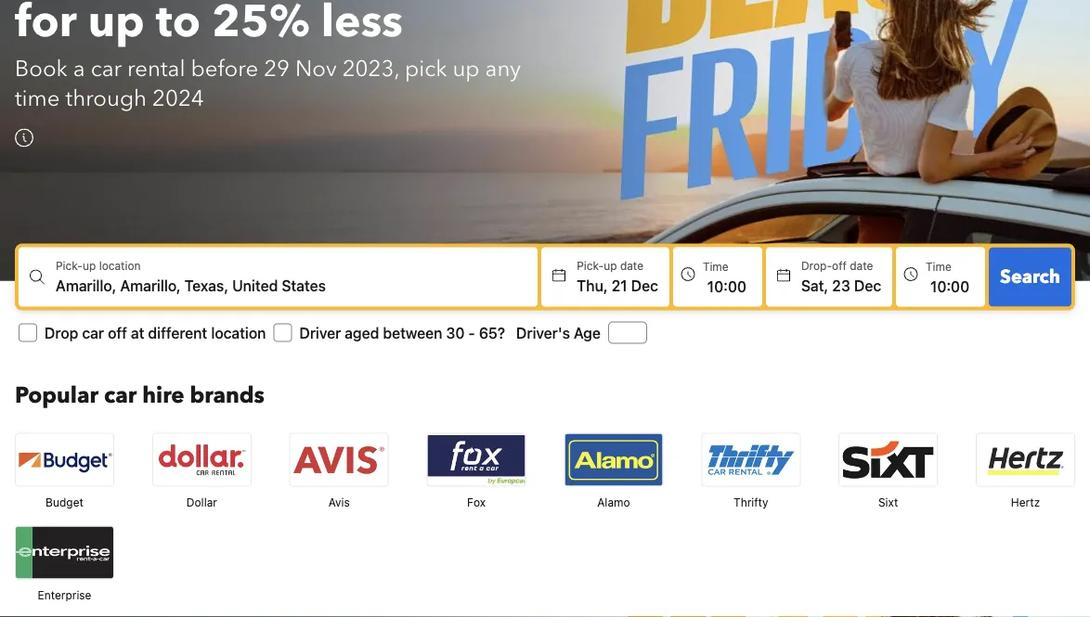 Task type: vqa. For each thing, say whether or not it's contained in the screenshot.
MILES associated with The Ballantyne, a Luxury Collection Hotel, Charlotte
no



Task type: describe. For each thing, give the bounding box(es) containing it.
fox
[[467, 496, 486, 509]]

nov
[[295, 54, 337, 84]]

65?
[[479, 324, 505, 342]]

date for 23
[[850, 259, 873, 272]]

avis logo image
[[290, 434, 388, 486]]

23
[[832, 277, 851, 294]]

0 vertical spatial location
[[99, 259, 141, 272]]

pick
[[405, 54, 447, 84]]

up for pick-up date thu, 21 dec
[[604, 259, 617, 272]]

rental
[[127, 54, 185, 84]]

budget
[[46, 496, 83, 509]]

car for drop
[[82, 324, 104, 342]]

sat,
[[802, 277, 829, 294]]

21
[[612, 277, 628, 294]]

sixt logo image
[[840, 434, 937, 486]]

fox logo image
[[428, 434, 525, 486]]

thrifty
[[734, 496, 769, 509]]

avis
[[329, 496, 350, 509]]

pick-up date thu, 21 dec
[[577, 259, 658, 294]]

sixt
[[879, 496, 898, 509]]

at
[[131, 324, 144, 342]]

driver's age
[[516, 324, 601, 342]]

alamo logo image
[[565, 434, 663, 486]]

2024
[[152, 83, 204, 114]]

off inside drop-off date sat, 23 dec
[[832, 259, 847, 272]]

book a car rental before 29 nov 2023, pick up any time through 2024
[[15, 54, 521, 114]]

pick-up location
[[56, 259, 141, 272]]

dec for sat, 23 dec
[[854, 277, 882, 294]]

drop-off date sat, 23 dec
[[802, 259, 882, 294]]

Driver's Age number field
[[608, 322, 647, 344]]

drop-
[[802, 259, 832, 272]]

different
[[148, 324, 207, 342]]

up inside book a car rental before 29 nov 2023, pick up any time through 2024
[[453, 54, 480, 84]]

any
[[485, 54, 521, 84]]

thu,
[[577, 277, 608, 294]]



Task type: locate. For each thing, give the bounding box(es) containing it.
dollar logo image
[[153, 434, 251, 486]]

pick-
[[56, 259, 83, 272], [577, 259, 604, 272]]

dec
[[631, 277, 658, 294], [854, 277, 882, 294]]

date up the 21
[[620, 259, 644, 272]]

30
[[446, 324, 465, 342]]

2023,
[[342, 54, 399, 84]]

0 horizontal spatial location
[[99, 259, 141, 272]]

date
[[620, 259, 644, 272], [850, 259, 873, 272]]

1 dec from the left
[[631, 277, 658, 294]]

dec inside drop-off date sat, 23 dec
[[854, 277, 882, 294]]

before
[[191, 54, 258, 84]]

Pick-up location field
[[56, 274, 538, 297]]

a
[[73, 54, 85, 84]]

enterprise logo image
[[16, 527, 113, 579]]

1 horizontal spatial off
[[832, 259, 847, 272]]

0 horizontal spatial dec
[[631, 277, 658, 294]]

29
[[264, 54, 290, 84]]

0 vertical spatial car
[[91, 54, 122, 84]]

date inside pick-up date thu, 21 dec
[[620, 259, 644, 272]]

car right a
[[91, 54, 122, 84]]

location
[[99, 259, 141, 272], [211, 324, 266, 342]]

0 horizontal spatial off
[[108, 324, 127, 342]]

dollar
[[187, 496, 217, 509]]

1 date from the left
[[620, 259, 644, 272]]

search button
[[989, 247, 1072, 307]]

pick- up thu,
[[577, 259, 604, 272]]

hire
[[142, 381, 184, 411]]

2 pick- from the left
[[577, 259, 604, 272]]

off up 23
[[832, 259, 847, 272]]

0 horizontal spatial date
[[620, 259, 644, 272]]

search
[[1000, 264, 1061, 290]]

dec inside pick-up date thu, 21 dec
[[631, 277, 658, 294]]

off left at
[[108, 324, 127, 342]]

popular car hire brands
[[15, 381, 265, 411]]

date for 21
[[620, 259, 644, 272]]

dec right 23
[[854, 277, 882, 294]]

date up 23
[[850, 259, 873, 272]]

driver
[[299, 324, 341, 342]]

dec right the 21
[[631, 277, 658, 294]]

0 vertical spatial off
[[832, 259, 847, 272]]

pick- up drop
[[56, 259, 83, 272]]

location right different
[[211, 324, 266, 342]]

car right drop
[[82, 324, 104, 342]]

age
[[574, 324, 601, 342]]

time
[[15, 83, 60, 114]]

driver's
[[516, 324, 570, 342]]

up
[[453, 54, 480, 84], [83, 259, 96, 272], [604, 259, 617, 272]]

pick- for pick-up location
[[56, 259, 83, 272]]

car
[[91, 54, 122, 84], [82, 324, 104, 342], [104, 381, 137, 411]]

drop
[[45, 324, 78, 342]]

see terms and conditions for more information image
[[15, 128, 33, 147]]

dec for thu, 21 dec
[[631, 277, 658, 294]]

up for pick-up location
[[83, 259, 96, 272]]

pick- inside pick-up date thu, 21 dec
[[577, 259, 604, 272]]

pick- for pick-up date thu, 21 dec
[[577, 259, 604, 272]]

1 horizontal spatial dec
[[854, 277, 882, 294]]

through
[[66, 83, 147, 114]]

1 pick- from the left
[[56, 259, 83, 272]]

popular
[[15, 381, 99, 411]]

1 vertical spatial off
[[108, 324, 127, 342]]

book
[[15, 54, 68, 84]]

aged
[[345, 324, 379, 342]]

hertz logo image
[[977, 434, 1075, 486]]

see terms and conditions for more information image
[[15, 128, 33, 147]]

driver aged between 30 - 65?
[[299, 324, 505, 342]]

hertz
[[1011, 496, 1040, 509]]

location up at
[[99, 259, 141, 272]]

car left hire
[[104, 381, 137, 411]]

off
[[832, 259, 847, 272], [108, 324, 127, 342]]

enterprise
[[38, 589, 91, 602]]

up inside pick-up date thu, 21 dec
[[604, 259, 617, 272]]

car inside book a car rental before 29 nov 2023, pick up any time through 2024
[[91, 54, 122, 84]]

1 horizontal spatial date
[[850, 259, 873, 272]]

drop car off at different location
[[45, 324, 266, 342]]

0 horizontal spatial up
[[83, 259, 96, 272]]

2 dec from the left
[[854, 277, 882, 294]]

2 horizontal spatial up
[[604, 259, 617, 272]]

0 horizontal spatial pick-
[[56, 259, 83, 272]]

1 vertical spatial car
[[82, 324, 104, 342]]

thrifty logo image
[[702, 434, 800, 486]]

1 horizontal spatial location
[[211, 324, 266, 342]]

2 vertical spatial car
[[104, 381, 137, 411]]

date inside drop-off date sat, 23 dec
[[850, 259, 873, 272]]

2 date from the left
[[850, 259, 873, 272]]

1 horizontal spatial pick-
[[577, 259, 604, 272]]

alamo
[[598, 496, 630, 509]]

1 vertical spatial location
[[211, 324, 266, 342]]

1 horizontal spatial up
[[453, 54, 480, 84]]

between
[[383, 324, 442, 342]]

budget logo image
[[16, 434, 113, 486]]

-
[[469, 324, 475, 342]]

brands
[[190, 381, 265, 411]]

car for popular
[[104, 381, 137, 411]]



